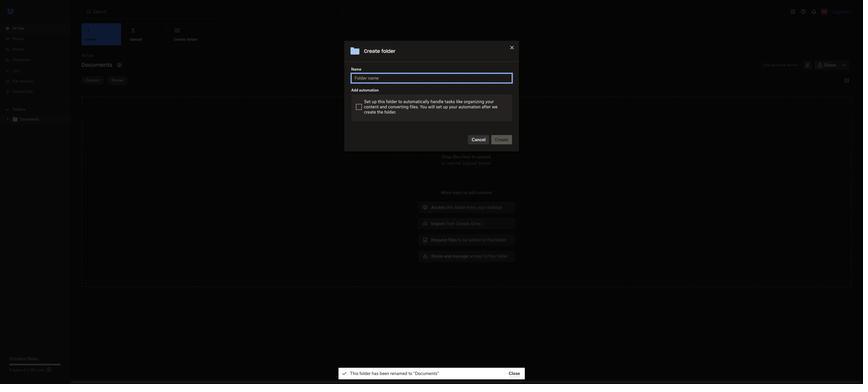 Task type: vqa. For each thing, say whether or not it's contained in the screenshot.
rightmost All files link
yes



Task type: describe. For each thing, give the bounding box(es) containing it.
access for have
[[787, 63, 798, 67]]

upgrade
[[832, 9, 849, 14]]

files inside more ways to add content element
[[448, 238, 457, 243]]

1 vertical spatial all files link
[[82, 53, 94, 59]]

you
[[771, 63, 777, 67]]

create folder inside button
[[174, 37, 197, 42]]

signatures link
[[5, 55, 70, 65]]

used
[[36, 369, 44, 373]]

import from google drive
[[431, 222, 481, 226]]

share for share
[[824, 63, 836, 68]]

all files inside list item
[[12, 26, 24, 31]]

converting
[[388, 105, 409, 110]]

have
[[778, 63, 786, 67]]

file
[[12, 79, 18, 84]]

shared
[[12, 47, 24, 52]]

this inside set up this folder to automatically handle tasks like organizing your content and converting files. you will set up your automation after we create the folder.
[[378, 99, 385, 104]]

this down request files to be added to this folder
[[489, 254, 496, 259]]

upload,
[[477, 155, 492, 160]]

less image
[[5, 68, 10, 74]]

upgrade link
[[832, 9, 849, 14]]

share for share and manage access to this folder
[[431, 254, 443, 259]]

starred
[[111, 78, 124, 83]]

deleted
[[12, 90, 25, 94]]

here
[[462, 155, 471, 160]]

this right "access"
[[446, 205, 454, 210]]

to inside the drop files here to upload, or use the 'upload' button
[[472, 155, 476, 160]]

access this folder from your desktop
[[431, 205, 502, 210]]

dropbox image
[[5, 6, 16, 17]]

and inside set up this folder to automatically handle tasks like organizing your content and converting files. you will set up your automation after we create the folder.
[[380, 105, 387, 110]]

you
[[420, 105, 427, 110]]

share button
[[814, 61, 839, 70]]

access for manage
[[470, 254, 483, 259]]

add
[[468, 190, 476, 195]]

files right "deleted"
[[26, 90, 33, 94]]

photos
[[12, 37, 24, 41]]

0 horizontal spatial from
[[446, 222, 455, 226]]

create
[[364, 110, 376, 115]]

this folder has been renamed to "documents"
[[350, 372, 439, 377]]

deleted files
[[12, 90, 33, 94]]

this
[[350, 372, 358, 377]]

will
[[428, 105, 435, 110]]

or
[[442, 161, 446, 166]]

automation inside set up this folder to automatically handle tasks like organizing your content and converting files. you will set up your automation after we create the folder.
[[459, 105, 481, 110]]

use
[[447, 161, 454, 166]]

starred button
[[106, 76, 128, 85]]

more ways to add content element
[[417, 190, 516, 268]]

cancel
[[472, 137, 486, 142]]

more
[[441, 190, 451, 195]]

basic
[[27, 357, 38, 362]]

1 horizontal spatial from
[[467, 205, 476, 210]]

documents
[[82, 62, 112, 68]]

the inside the drop files here to upload, or use the 'upload' button
[[455, 161, 461, 166]]

less
[[12, 69, 20, 73]]

added
[[469, 238, 481, 243]]

automatically
[[403, 99, 429, 104]]

share and manage access to this folder
[[431, 254, 508, 259]]

we
[[492, 105, 498, 110]]

list containing all files
[[0, 20, 70, 101]]

2
[[27, 369, 29, 373]]

file requests
[[12, 79, 33, 84]]

drop files here to upload, or use the 'upload' button
[[442, 155, 492, 166]]

ways
[[452, 190, 462, 195]]

create inside dialog
[[364, 48, 380, 54]]

1 horizontal spatial content
[[477, 190, 492, 195]]

folders
[[13, 107, 25, 112]]

content inside set up this folder to automatically handle tasks like organizing your content and converting files. you will set up your automation after we create the folder.
[[364, 105, 379, 110]]

to right added
[[482, 238, 486, 243]]

only you have access
[[763, 63, 798, 67]]

request
[[431, 238, 447, 243]]

file requests link
[[5, 76, 70, 87]]

gb
[[30, 369, 35, 373]]

1 vertical spatial your
[[449, 105, 457, 110]]

create folder inside dialog
[[364, 48, 395, 54]]

create folder button
[[170, 23, 210, 45]]

all files list item
[[0, 23, 70, 34]]

desktop
[[487, 205, 502, 210]]

recents
[[86, 78, 99, 83]]

signatures
[[12, 58, 30, 62]]

import
[[431, 222, 445, 226]]

only
[[763, 63, 770, 67]]

handle
[[430, 99, 444, 104]]

1 vertical spatial all
[[82, 54, 86, 58]]



Task type: locate. For each thing, give the bounding box(es) containing it.
this up folder.
[[378, 99, 385, 104]]

all files up documents
[[82, 54, 94, 58]]

organizing
[[464, 99, 484, 104]]

0 horizontal spatial all files
[[12, 26, 24, 31]]

close
[[509, 372, 520, 377]]

all
[[12, 26, 17, 31], [82, 54, 86, 58]]

content up create
[[364, 105, 379, 110]]

bytes
[[13, 369, 22, 373]]

to inside set up this folder to automatically handle tasks like organizing your content and converting files. you will set up your automation after we create the folder.
[[398, 99, 402, 104]]

content right add
[[477, 190, 492, 195]]

0 horizontal spatial share
[[431, 254, 443, 259]]

1 horizontal spatial create folder
[[364, 48, 395, 54]]

files.
[[410, 105, 419, 110]]

0 vertical spatial content
[[364, 105, 379, 110]]

alert containing close
[[338, 369, 525, 380]]

the inside set up this folder to automatically handle tasks like organizing your content and converting files. you will set up your automation after we create the folder.
[[377, 110, 383, 115]]

1 vertical spatial up
[[443, 105, 448, 110]]

1 vertical spatial create
[[364, 48, 380, 54]]

0 horizontal spatial and
[[380, 105, 387, 110]]

1 vertical spatial automation
[[459, 105, 481, 110]]

create folder dialog
[[344, 41, 519, 152]]

1 horizontal spatial create
[[364, 48, 380, 54]]

1 vertical spatial share
[[431, 254, 443, 259]]

folders button
[[0, 105, 70, 114]]

automation up set
[[359, 88, 379, 93]]

0 vertical spatial create folder
[[174, 37, 197, 42]]

alert
[[338, 369, 525, 380]]

up right set
[[372, 99, 377, 104]]

access right manage
[[470, 254, 483, 259]]

to right renamed
[[408, 372, 412, 377]]

0
[[9, 369, 12, 373]]

add automation
[[351, 88, 379, 93]]

folder.
[[384, 110, 396, 115]]

all files up photos
[[12, 26, 24, 31]]

and inside more ways to add content element
[[444, 254, 451, 259]]

all files link up documents
[[82, 53, 94, 59]]

requests
[[19, 79, 33, 84]]

1 horizontal spatial all files link
[[82, 53, 94, 59]]

files left be
[[448, 238, 457, 243]]

0 horizontal spatial up
[[372, 99, 377, 104]]

1 vertical spatial create folder
[[364, 48, 395, 54]]

this right added
[[487, 238, 494, 243]]

shared link
[[5, 44, 70, 55]]

all files link up shared link at the top left of page
[[5, 23, 70, 34]]

from right import
[[446, 222, 455, 226]]

1 horizontal spatial share
[[824, 63, 836, 68]]

1 vertical spatial the
[[455, 161, 461, 166]]

drop
[[442, 155, 451, 160]]

up
[[372, 99, 377, 104], [443, 105, 448, 110]]

folder inside button
[[187, 37, 197, 42]]

0 vertical spatial create
[[174, 37, 186, 42]]

files
[[18, 26, 24, 31], [87, 54, 94, 58], [26, 90, 33, 94], [452, 155, 461, 160], [448, 238, 457, 243]]

set up this folder to automatically handle tasks like organizing your content and converting files. you will set up your automation after we create the folder.
[[364, 99, 498, 115]]

files inside the drop files here to upload, or use the 'upload' button
[[452, 155, 461, 160]]

Name text field
[[355, 75, 508, 82]]

has
[[372, 372, 379, 377]]

all files link
[[5, 23, 70, 34], [82, 53, 94, 59]]

list
[[0, 20, 70, 101]]

automation down organizing
[[459, 105, 481, 110]]

1 horizontal spatial and
[[444, 254, 451, 259]]

'upload'
[[462, 161, 477, 166]]

after
[[482, 105, 491, 110]]

0 bytes of 2 gb used
[[9, 369, 44, 373]]

share inside more ways to add content element
[[431, 254, 443, 259]]

0 vertical spatial all files link
[[5, 23, 70, 34]]

all files
[[12, 26, 24, 31], [82, 54, 94, 58]]

like
[[456, 99, 463, 104]]

0 vertical spatial share
[[824, 63, 836, 68]]

0 horizontal spatial content
[[364, 105, 379, 110]]

all inside list item
[[12, 26, 17, 31]]

0 horizontal spatial the
[[377, 110, 383, 115]]

request files to be added to this folder
[[431, 238, 506, 243]]

access right have
[[787, 63, 798, 67]]

manage
[[452, 254, 468, 259]]

from down add
[[467, 205, 476, 210]]

create
[[174, 37, 186, 42], [364, 48, 380, 54]]

0 horizontal spatial access
[[470, 254, 483, 259]]

share inside button
[[824, 63, 836, 68]]

1 horizontal spatial access
[[787, 63, 798, 67]]

google
[[456, 222, 470, 226]]

1 horizontal spatial all files
[[82, 54, 94, 58]]

1 horizontal spatial the
[[455, 161, 461, 166]]

files up documents
[[87, 54, 94, 58]]

your left 'desktop'
[[477, 205, 486, 210]]

your up after
[[485, 99, 494, 104]]

0 vertical spatial up
[[372, 99, 377, 104]]

dropbox
[[9, 357, 26, 362]]

of
[[23, 369, 26, 373]]

1 vertical spatial content
[[477, 190, 492, 195]]

1 vertical spatial from
[[446, 222, 455, 226]]

share
[[824, 63, 836, 68], [431, 254, 443, 259]]

the
[[377, 110, 383, 115], [455, 161, 461, 166]]

to right here
[[472, 155, 476, 160]]

files up photos
[[18, 26, 24, 31]]

0 vertical spatial access
[[787, 63, 798, 67]]

the left folder.
[[377, 110, 383, 115]]

close button
[[509, 371, 520, 378]]

to left add
[[463, 190, 467, 195]]

automation
[[359, 88, 379, 93], [459, 105, 481, 110]]

1 horizontal spatial all
[[82, 54, 86, 58]]

to
[[398, 99, 402, 104], [472, 155, 476, 160], [463, 190, 467, 195], [458, 238, 462, 243], [482, 238, 486, 243], [484, 254, 487, 259], [408, 372, 412, 377]]

your down the 'tasks'
[[449, 105, 457, 110]]

your inside more ways to add content element
[[477, 205, 486, 210]]

the right use
[[455, 161, 461, 166]]

0 horizontal spatial automation
[[359, 88, 379, 93]]

up right set in the right top of the page
[[443, 105, 448, 110]]

to up converting
[[398, 99, 402, 104]]

add
[[351, 88, 358, 93]]

recents button
[[82, 76, 104, 85]]

folder
[[187, 37, 197, 42], [381, 48, 395, 54], [386, 99, 397, 104], [455, 205, 466, 210], [495, 238, 506, 243], [497, 254, 508, 259], [359, 372, 371, 377]]

been
[[380, 372, 389, 377]]

content
[[364, 105, 379, 110], [477, 190, 492, 195]]

set
[[364, 99, 371, 104]]

photos link
[[5, 34, 70, 44]]

1 horizontal spatial up
[[443, 105, 448, 110]]

1 vertical spatial and
[[444, 254, 451, 259]]

set
[[436, 105, 442, 110]]

0 horizontal spatial create
[[174, 37, 186, 42]]

to left be
[[458, 238, 462, 243]]

all up photos
[[12, 26, 17, 31]]

get more space image
[[45, 367, 52, 374]]

access
[[431, 205, 445, 210]]

deleted files link
[[5, 87, 70, 97]]

to down request files to be added to this folder
[[484, 254, 487, 259]]

1 vertical spatial access
[[470, 254, 483, 259]]

drive
[[471, 222, 481, 226]]

0 vertical spatial and
[[380, 105, 387, 110]]

and
[[380, 105, 387, 110], [444, 254, 451, 259]]

to inside alert
[[408, 372, 412, 377]]

more ways to add content
[[441, 190, 492, 195]]

2 vertical spatial your
[[477, 205, 486, 210]]

0 horizontal spatial all
[[12, 26, 17, 31]]

files inside list item
[[18, 26, 24, 31]]

renamed
[[390, 372, 407, 377]]

create folder
[[174, 37, 197, 42], [364, 48, 395, 54]]

0 horizontal spatial all files link
[[5, 23, 70, 34]]

files up use
[[452, 155, 461, 160]]

and left manage
[[444, 254, 451, 259]]

create inside button
[[174, 37, 186, 42]]

name
[[351, 67, 361, 72]]

0 vertical spatial automation
[[359, 88, 379, 93]]

folder inside set up this folder to automatically handle tasks like organizing your content and converting files. you will set up your automation after we create the folder.
[[386, 99, 397, 104]]

0 vertical spatial from
[[467, 205, 476, 210]]

0 vertical spatial your
[[485, 99, 494, 104]]

cancel button
[[468, 135, 489, 145]]

access
[[787, 63, 798, 67], [470, 254, 483, 259]]

0 horizontal spatial create folder
[[174, 37, 197, 42]]

be
[[463, 238, 468, 243]]

0 vertical spatial all
[[12, 26, 17, 31]]

this
[[378, 99, 385, 104], [446, 205, 454, 210], [487, 238, 494, 243], [489, 254, 496, 259]]

1 vertical spatial all files
[[82, 54, 94, 58]]

1 horizontal spatial automation
[[459, 105, 481, 110]]

all up documents
[[82, 54, 86, 58]]

button
[[479, 161, 491, 166]]

0 vertical spatial the
[[377, 110, 383, 115]]

tasks
[[445, 99, 455, 104]]

0 vertical spatial all files
[[12, 26, 24, 31]]

dropbox basic
[[9, 357, 38, 362]]

and up folder.
[[380, 105, 387, 110]]

"documents"
[[413, 372, 439, 377]]

access inside more ways to add content element
[[470, 254, 483, 259]]



